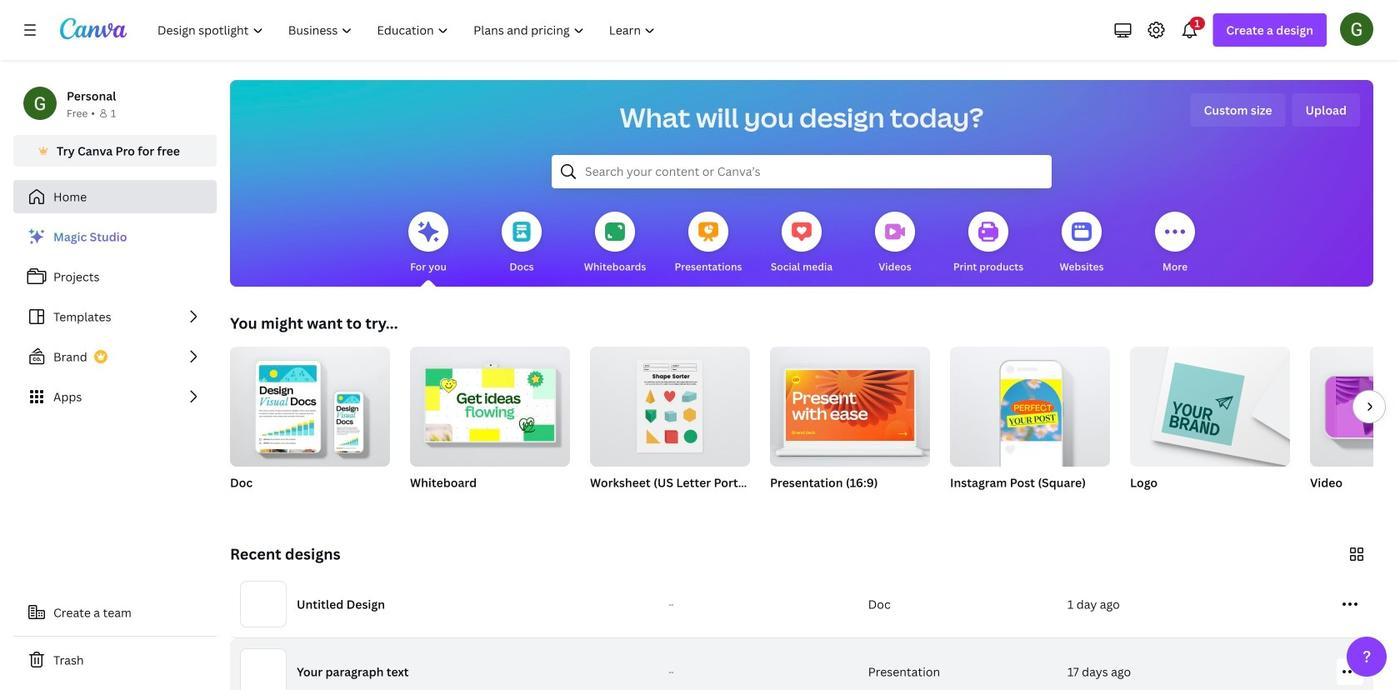 Task type: vqa. For each thing, say whether or not it's contained in the screenshot.
the Your
no



Task type: locate. For each thing, give the bounding box(es) containing it.
group
[[230, 340, 390, 512], [230, 340, 390, 467], [410, 340, 570, 512], [410, 340, 570, 467], [590, 340, 750, 512], [590, 340, 750, 467], [770, 340, 930, 512], [770, 340, 930, 467], [950, 340, 1110, 512], [950, 340, 1110, 467], [1130, 340, 1291, 512], [1130, 340, 1291, 467], [1311, 347, 1401, 512], [1311, 347, 1401, 467]]

None search field
[[552, 155, 1052, 188]]

list
[[13, 220, 217, 414]]



Task type: describe. For each thing, give the bounding box(es) containing it.
gary orlando image
[[1341, 12, 1374, 46]]

top level navigation element
[[147, 13, 670, 47]]

Search search field
[[585, 156, 1019, 188]]



